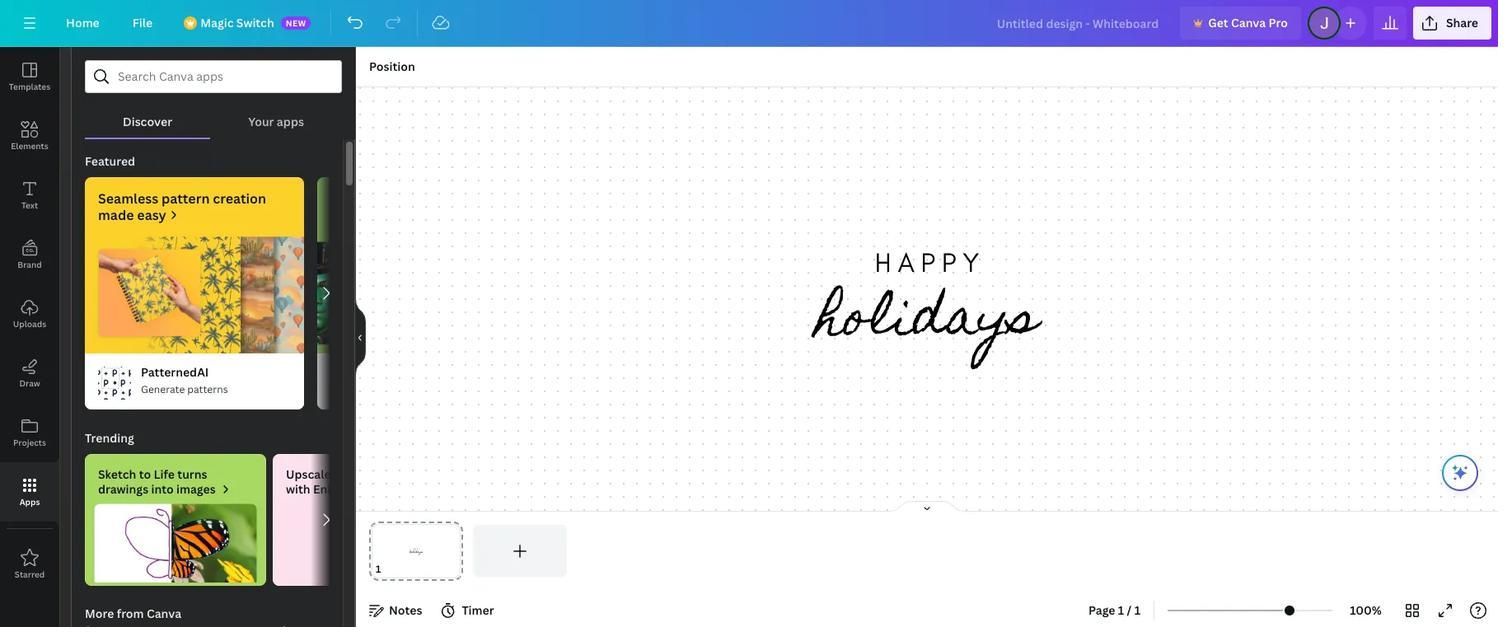 Task type: vqa. For each thing, say whether or not it's contained in the screenshot.
drawings
yes



Task type: locate. For each thing, give the bounding box(es) containing it.
happy
[[875, 246, 986, 279]]

1 left "/"
[[1119, 603, 1125, 618]]

1 vertical spatial canva
[[147, 606, 181, 622]]

magic
[[200, 15, 234, 31]]

share
[[1447, 15, 1479, 31]]

1 horizontal spatial 1
[[1135, 603, 1141, 618]]

images inside sketch to life turns drawings into images
[[176, 481, 216, 497]]

Search Canva apps search field
[[118, 61, 309, 92]]

images right "into"
[[176, 481, 216, 497]]

apps button
[[0, 462, 59, 522]]

featured
[[85, 153, 135, 169]]

hide pages image
[[888, 500, 967, 514]]

patternedai image up "patternedai"
[[85, 237, 304, 354]]

sketch
[[98, 467, 136, 482]]

with
[[286, 481, 310, 497]]

page 1 image
[[369, 525, 463, 578]]

get
[[1209, 15, 1229, 31]]

timer
[[462, 603, 494, 618]]

0 vertical spatial patternedai image
[[85, 237, 304, 354]]

/
[[1127, 603, 1132, 618]]

into
[[151, 481, 174, 497]]

templates button
[[0, 47, 59, 106]]

patternedai image
[[85, 237, 304, 354], [98, 367, 131, 400]]

canva assistant image
[[1451, 463, 1471, 483]]

timer button
[[436, 598, 501, 624]]

get canva pro
[[1209, 15, 1288, 31]]

seamless pattern creation made easy
[[98, 190, 266, 224]]

1 horizontal spatial images
[[334, 467, 373, 482]]

share button
[[1414, 7, 1492, 40]]

0 horizontal spatial 1
[[1119, 603, 1125, 618]]

patternedai generate patterns
[[141, 364, 228, 397]]

1 right "/"
[[1135, 603, 1141, 618]]

discover button
[[85, 93, 210, 138]]

canva
[[1232, 15, 1266, 31], [147, 606, 181, 622]]

100%
[[1351, 603, 1382, 618]]

0 vertical spatial canva
[[1232, 15, 1266, 31]]

a picture of a dog's face vertically divided into two parts. face's left side is blurry and right side is clear. image
[[273, 504, 454, 586]]

Page title text field
[[388, 561, 395, 578]]

new
[[286, 17, 307, 29]]

apps
[[19, 496, 40, 508]]

images
[[334, 467, 373, 482], [176, 481, 216, 497]]

text
[[21, 200, 38, 211]]

0 horizontal spatial images
[[176, 481, 216, 497]]

images left using
[[334, 467, 373, 482]]

images inside the 'upscale images using ai with enhancer'
[[334, 467, 373, 482]]

pattern
[[162, 190, 210, 208]]

main menu bar
[[0, 0, 1499, 47]]

1
[[1119, 603, 1125, 618], [1135, 603, 1141, 618]]

switch
[[236, 15, 274, 31]]

patternedai
[[141, 364, 209, 380]]

sketch to life turns drawings into images
[[98, 467, 216, 497]]

templates
[[9, 81, 50, 92]]

from
[[117, 606, 144, 622]]

notes button
[[363, 598, 429, 624]]

get canva pro button
[[1181, 7, 1302, 40]]

patternedai image left generate
[[98, 367, 131, 400]]

magic switch
[[200, 15, 274, 31]]

easy
[[137, 206, 166, 224]]

side panel tab list
[[0, 47, 59, 594]]

2 1 from the left
[[1135, 603, 1141, 618]]

apps
[[277, 114, 304, 129]]

1 horizontal spatial canva
[[1232, 15, 1266, 31]]

1 vertical spatial patternedai image
[[98, 367, 131, 400]]

more from canva
[[85, 606, 181, 622]]

uploads
[[13, 318, 46, 330]]

position
[[369, 59, 415, 74]]

canva left pro
[[1232, 15, 1266, 31]]

turns
[[178, 467, 207, 482]]

canva right from
[[147, 606, 181, 622]]

page 1 / 1
[[1089, 603, 1141, 618]]

drawings
[[98, 481, 149, 497]]

outline of half a butterfly on the left, transformed into a vibrant image on the right. illustrates the app's sketch-to-image feature. image
[[85, 504, 266, 583]]

your
[[248, 114, 274, 129]]



Task type: describe. For each thing, give the bounding box(es) containing it.
uploads button
[[0, 284, 59, 344]]

your apps
[[248, 114, 304, 129]]

draw button
[[0, 344, 59, 403]]

Design title text field
[[984, 7, 1174, 40]]

enhancer
[[313, 481, 367, 497]]

ai
[[408, 467, 420, 482]]

starred
[[15, 569, 45, 580]]

pro
[[1269, 15, 1288, 31]]

projects
[[13, 437, 46, 448]]

hide image
[[355, 298, 366, 377]]

holidays
[[816, 270, 1039, 374]]

your apps button
[[210, 93, 342, 138]]

elements button
[[0, 106, 59, 166]]

home link
[[53, 7, 113, 40]]

0 horizontal spatial canva
[[147, 606, 181, 622]]

seamless
[[98, 190, 158, 208]]

home
[[66, 15, 100, 31]]

trending
[[85, 430, 134, 446]]

file button
[[119, 7, 166, 40]]

file
[[133, 15, 153, 31]]

generate
[[141, 383, 185, 397]]

elements
[[11, 140, 48, 152]]

life
[[154, 467, 175, 482]]

discover
[[123, 114, 172, 129]]

made
[[98, 206, 134, 224]]

using
[[376, 467, 406, 482]]

brand button
[[0, 225, 59, 284]]

starred button
[[0, 535, 59, 594]]

projects button
[[0, 403, 59, 462]]

1 1 from the left
[[1119, 603, 1125, 618]]

canva inside button
[[1232, 15, 1266, 31]]

patterns
[[187, 383, 228, 397]]

brand
[[18, 259, 42, 270]]

notes
[[389, 603, 422, 618]]

draw
[[19, 378, 40, 389]]

upscale images using ai with enhancer
[[286, 467, 420, 497]]

puppetry image
[[317, 237, 537, 354]]

100% button
[[1340, 598, 1393, 624]]

text button
[[0, 166, 59, 225]]

position button
[[363, 54, 422, 80]]

page
[[1089, 603, 1116, 618]]

upscale
[[286, 467, 331, 482]]

creation
[[213, 190, 266, 208]]

more
[[85, 606, 114, 622]]

to
[[139, 467, 151, 482]]



